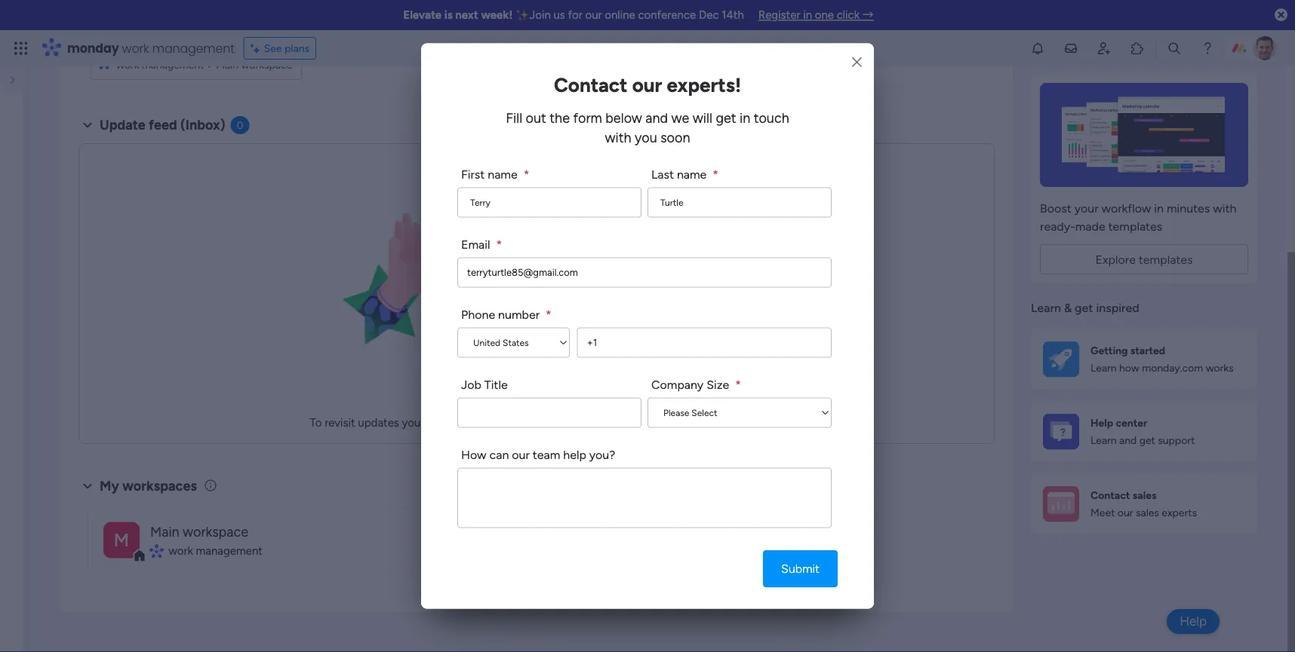 Task type: describe. For each thing, give the bounding box(es) containing it.
you
[[635, 129, 657, 146]]

made
[[1075, 219, 1105, 234]]

* for phone number *
[[546, 308, 552, 322]]

help center learn and get support
[[1091, 417, 1195, 448]]

management for work management
[[196, 545, 263, 559]]

1 horizontal spatial in
[[803, 8, 812, 22]]

help
[[563, 448, 586, 463]]

workflow
[[1101, 201, 1151, 216]]

close my workspaces image
[[78, 478, 97, 496]]

help center element
[[1031, 402, 1257, 462]]

→
[[862, 8, 874, 22]]

1 vertical spatial workspace
[[183, 524, 248, 541]]

started
[[1130, 345, 1165, 358]]

change
[[505, 417, 542, 430]]

with inside fill out the form below and we will get in touch with you soon
[[605, 129, 631, 146]]

contact our experts!
[[554, 73, 741, 97]]

see plans
[[264, 42, 310, 55]]

already
[[438, 417, 474, 430]]

select product image
[[14, 41, 29, 56]]

monday work management
[[67, 40, 234, 57]]

lottie animation element
[[310, 157, 551, 398]]

get inside help center learn and get support
[[1139, 435, 1155, 448]]

revisit
[[325, 417, 355, 430]]

work management
[[168, 545, 263, 559]]

help for help center learn and get support
[[1091, 417, 1113, 430]]

in inside boost your workflow in minutes with ready-made templates
[[1154, 201, 1164, 216]]

my
[[100, 479, 119, 495]]

the left filter at the bottom left of the page
[[545, 417, 562, 430]]

notifications image
[[1030, 41, 1045, 56]]

your inside boost your workflow in minutes with ready-made templates
[[1074, 201, 1099, 216]]

our right for
[[585, 8, 602, 22]]

update
[[100, 117, 146, 134]]

last name *
[[651, 168, 719, 182]]

week!
[[481, 8, 513, 22]]

my workspaces
[[100, 479, 197, 495]]

touch
[[754, 110, 789, 126]]

no unread updates to revisit updates you've already read, change the filter at the top left corner of your feed.
[[310, 400, 763, 430]]

* for last name *
[[713, 168, 719, 182]]

top
[[623, 417, 641, 430]]

phone number *
[[461, 308, 552, 322]]

Job Title text field
[[457, 398, 641, 428]]

contact sales element
[[1031, 475, 1257, 535]]

soon
[[661, 129, 690, 146]]

workspace image
[[103, 523, 140, 559]]

see plans button
[[244, 37, 316, 60]]

main workspace
[[150, 524, 248, 541]]

conference
[[638, 8, 696, 22]]

of
[[699, 417, 710, 430]]

job title
[[461, 378, 508, 392]]

job
[[461, 378, 481, 392]]

feed.
[[738, 417, 763, 430]]

elevate is next week! ✨ join us for our online conference dec 14th
[[403, 8, 744, 22]]

the inside fill out the form below and we will get in touch with you soon
[[550, 110, 570, 126]]

contact for contact sales meet our sales experts
[[1091, 490, 1130, 503]]

help image
[[1200, 41, 1215, 56]]

>
[[207, 58, 213, 71]]

close update feed (inbox) image
[[78, 117, 97, 135]]

experts!
[[667, 73, 741, 97]]

to
[[310, 417, 322, 430]]

* right email
[[496, 238, 502, 252]]

meet
[[1091, 507, 1115, 520]]

our inside contact sales meet our sales experts
[[1118, 507, 1133, 520]]

apps image
[[1130, 41, 1145, 56]]

work for work management > main workspace
[[116, 58, 139, 71]]

name for first name
[[488, 168, 517, 182]]

dapulse x slim image
[[852, 54, 862, 71]]

ready-
[[1040, 219, 1075, 234]]

email
[[461, 238, 490, 252]]

monday.com
[[1142, 362, 1203, 375]]

see
[[264, 42, 282, 55]]

and inside help center learn and get support
[[1119, 435, 1137, 448]]

last
[[651, 168, 674, 182]]

update feed (inbox)
[[100, 117, 225, 134]]

terry turtle image
[[1253, 36, 1277, 60]]

* for first name *
[[524, 168, 529, 182]]

learn for getting
[[1091, 362, 1117, 375]]

center
[[1116, 417, 1147, 430]]

our up below
[[632, 73, 662, 97]]

minutes
[[1167, 201, 1210, 216]]

&
[[1064, 301, 1072, 316]]

the right at
[[604, 417, 620, 430]]

learn & get inspired
[[1031, 301, 1139, 316]]

email *
[[461, 238, 502, 252]]

0 vertical spatial main
[[216, 58, 239, 71]]

company size *
[[651, 378, 741, 392]]

online
[[605, 8, 635, 22]]

contact sales meet our sales experts
[[1091, 490, 1197, 520]]

register
[[758, 8, 800, 22]]

m
[[114, 530, 129, 552]]

no
[[488, 400, 503, 413]]

first
[[461, 168, 485, 182]]

0 vertical spatial updates
[[544, 400, 585, 413]]

below
[[605, 110, 642, 126]]

experts
[[1162, 507, 1197, 520]]

filter
[[564, 417, 588, 430]]

first name *
[[461, 168, 529, 182]]

explore
[[1095, 253, 1136, 267]]

boost your workflow in minutes with ready-made templates
[[1040, 201, 1237, 234]]

(inbox)
[[180, 117, 225, 134]]

help for help
[[1180, 614, 1207, 630]]

0 vertical spatial workspace
[[241, 58, 292, 71]]

form
[[573, 110, 602, 126]]



Task type: locate. For each thing, give the bounding box(es) containing it.
name right first on the top of page
[[488, 168, 517, 182]]

how can our team help you?
[[461, 448, 615, 463]]

contact inside contact sales meet our sales experts
[[1091, 490, 1130, 503]]

will
[[693, 110, 712, 126]]

help inside button
[[1180, 614, 1207, 630]]

feed
[[149, 117, 177, 134]]

learn left & at the top of the page
[[1031, 301, 1061, 316]]

works
[[1206, 362, 1234, 375]]

help button
[[1167, 610, 1220, 635]]

1 vertical spatial updates
[[358, 417, 399, 430]]

management up "work management > main workspace"
[[152, 40, 234, 57]]

1 vertical spatial sales
[[1136, 507, 1159, 520]]

templates right explore
[[1139, 253, 1193, 267]]

and down center
[[1119, 435, 1137, 448]]

monday
[[67, 40, 119, 57]]

invite members image
[[1097, 41, 1112, 56]]

company
[[651, 378, 704, 392]]

get
[[716, 110, 736, 126], [1075, 301, 1093, 316], [1139, 435, 1155, 448]]

2 vertical spatial get
[[1139, 435, 1155, 448]]

1 vertical spatial templates
[[1139, 253, 1193, 267]]

None submit
[[763, 551, 838, 588]]

1 horizontal spatial help
[[1180, 614, 1207, 630]]

2 name from the left
[[677, 168, 707, 182]]

work management > main workspace
[[116, 58, 292, 71]]

work right the monday
[[122, 40, 149, 57]]

register in one click → link
[[758, 8, 874, 22]]

in left minutes
[[1154, 201, 1164, 216]]

you?
[[589, 448, 615, 463]]

component image
[[150, 545, 163, 559]]

1 vertical spatial help
[[1180, 614, 1207, 630]]

contact for contact our experts!
[[554, 73, 627, 97]]

fill out the form below and we will get in touch with you soon
[[506, 110, 789, 146]]

getting started element
[[1031, 330, 1257, 390]]

* right number
[[546, 308, 552, 322]]

explore templates button
[[1040, 245, 1248, 275]]

name for last name
[[677, 168, 707, 182]]

workspace
[[241, 58, 292, 71], [183, 524, 248, 541]]

0 vertical spatial and
[[646, 110, 668, 126]]

register in one click →
[[758, 8, 874, 22]]

1 horizontal spatial your
[[1074, 201, 1099, 216]]

next
[[455, 8, 478, 22]]

0
[[237, 119, 243, 132]]

getting
[[1091, 345, 1128, 358]]

templates image image
[[1044, 83, 1244, 187]]

in left touch
[[740, 110, 750, 126]]

our right 'can'
[[512, 448, 530, 463]]

0 vertical spatial help
[[1091, 417, 1113, 430]]

our right meet
[[1118, 507, 1133, 520]]

your
[[1074, 201, 1099, 216], [713, 417, 735, 430]]

management down monday work management
[[142, 58, 204, 71]]

click
[[837, 8, 860, 22]]

learn inside getting started learn how monday.com works
[[1091, 362, 1117, 375]]

0 vertical spatial learn
[[1031, 301, 1061, 316]]

one
[[815, 8, 834, 22]]

we
[[671, 110, 689, 126]]

0 horizontal spatial with
[[605, 129, 631, 146]]

help inside help center learn and get support
[[1091, 417, 1113, 430]]

None email field
[[457, 258, 832, 288]]

contact up form
[[554, 73, 627, 97]]

0 horizontal spatial contact
[[554, 73, 627, 97]]

learn down center
[[1091, 435, 1117, 448]]

templates down workflow
[[1108, 219, 1162, 234]]

get right will
[[716, 110, 736, 126]]

1 vertical spatial work
[[116, 58, 139, 71]]

0 vertical spatial management
[[152, 40, 234, 57]]

support
[[1158, 435, 1195, 448]]

2 vertical spatial work
[[168, 545, 193, 559]]

0 vertical spatial contact
[[554, 73, 627, 97]]

0 vertical spatial your
[[1074, 201, 1099, 216]]

1 horizontal spatial get
[[1075, 301, 1093, 316]]

number
[[498, 308, 540, 322]]

templates inside boost your workflow in minutes with ready-made templates
[[1108, 219, 1162, 234]]

1 horizontal spatial with
[[1213, 201, 1237, 216]]

with down below
[[605, 129, 631, 146]]

0 vertical spatial work
[[122, 40, 149, 57]]

0 vertical spatial get
[[716, 110, 736, 126]]

*
[[524, 168, 529, 182], [713, 168, 719, 182], [496, 238, 502, 252], [546, 308, 552, 322], [735, 378, 741, 392]]

✨
[[515, 8, 527, 22]]

title
[[484, 378, 508, 392]]

for
[[568, 8, 582, 22]]

1 vertical spatial and
[[1119, 435, 1137, 448]]

get inside fill out the form below and we will get in touch with you soon
[[716, 110, 736, 126]]

templates inside button
[[1139, 253, 1193, 267]]

1 vertical spatial contact
[[1091, 490, 1130, 503]]

in inside fill out the form below and we will get in touch with you soon
[[740, 110, 750, 126]]

0 horizontal spatial and
[[646, 110, 668, 126]]

* right first on the top of page
[[524, 168, 529, 182]]

contact up meet
[[1091, 490, 1130, 503]]

plans
[[285, 42, 310, 55]]

get right & at the top of the page
[[1075, 301, 1093, 316]]

with right minutes
[[1213, 201, 1237, 216]]

size
[[707, 378, 729, 392]]

0 horizontal spatial updates
[[358, 417, 399, 430]]

learn inside help center learn and get support
[[1091, 435, 1117, 448]]

inspired
[[1096, 301, 1139, 316]]

None telephone field
[[577, 328, 832, 358]]

workspace up work management
[[183, 524, 248, 541]]

getting started learn how monday.com works
[[1091, 345, 1234, 375]]

0 vertical spatial templates
[[1108, 219, 1162, 234]]

1 horizontal spatial main
[[216, 58, 239, 71]]

0 horizontal spatial in
[[740, 110, 750, 126]]

learn for help
[[1091, 435, 1117, 448]]

and up you
[[646, 110, 668, 126]]

1 horizontal spatial and
[[1119, 435, 1137, 448]]

is
[[444, 8, 453, 22]]

join
[[529, 8, 551, 22]]

1 vertical spatial main
[[150, 524, 179, 541]]

1 vertical spatial get
[[1075, 301, 1093, 316]]

our
[[585, 8, 602, 22], [632, 73, 662, 97], [512, 448, 530, 463], [1118, 507, 1133, 520]]

us
[[554, 8, 565, 22]]

with inside boost your workflow in minutes with ready-made templates
[[1213, 201, 1237, 216]]

updates right revisit
[[358, 417, 399, 430]]

inbox image
[[1063, 41, 1078, 56]]

1 vertical spatial management
[[142, 58, 204, 71]]

how
[[461, 448, 486, 463]]

your right of
[[713, 417, 735, 430]]

0 horizontal spatial get
[[716, 110, 736, 126]]

None text field
[[457, 188, 641, 218]]

boost
[[1040, 201, 1072, 216]]

updates up filter at the bottom left of the page
[[544, 400, 585, 413]]

name right last
[[677, 168, 707, 182]]

can
[[489, 448, 509, 463]]

0 vertical spatial in
[[803, 8, 812, 22]]

your up "made"
[[1074, 201, 1099, 216]]

management down the main workspace
[[196, 545, 263, 559]]

1 vertical spatial your
[[713, 417, 735, 430]]

* for company size *
[[735, 378, 741, 392]]

the
[[550, 110, 570, 126], [545, 417, 562, 430], [604, 417, 620, 430]]

None text field
[[648, 188, 832, 218]]

the right "out"
[[550, 110, 570, 126]]

2 vertical spatial management
[[196, 545, 263, 559]]

your inside no unread updates to revisit updates you've already read, change the filter at the top left corner of your feed.
[[713, 417, 735, 430]]

1 vertical spatial learn
[[1091, 362, 1117, 375]]

dec
[[699, 8, 719, 22]]

learn down 'getting'
[[1091, 362, 1117, 375]]

1 vertical spatial in
[[740, 110, 750, 126]]

1 name from the left
[[488, 168, 517, 182]]

1 vertical spatial with
[[1213, 201, 1237, 216]]

fill
[[506, 110, 522, 126]]

elevate
[[403, 8, 442, 22]]

explore templates
[[1095, 253, 1193, 267]]

1 horizontal spatial name
[[677, 168, 707, 182]]

work right component image
[[168, 545, 193, 559]]

main right >
[[216, 58, 239, 71]]

in left 'one'
[[803, 8, 812, 22]]

get down center
[[1139, 435, 1155, 448]]

* right the size
[[735, 378, 741, 392]]

1 horizontal spatial updates
[[544, 400, 585, 413]]

0 horizontal spatial main
[[150, 524, 179, 541]]

main
[[216, 58, 239, 71], [150, 524, 179, 541]]

work down monday work management
[[116, 58, 139, 71]]

0 horizontal spatial your
[[713, 417, 735, 430]]

0 horizontal spatial help
[[1091, 417, 1113, 430]]

management for work management > main workspace
[[142, 58, 204, 71]]

help
[[1091, 417, 1113, 430], [1180, 614, 1207, 630]]

2 horizontal spatial in
[[1154, 201, 1164, 216]]

2 vertical spatial learn
[[1091, 435, 1117, 448]]

0 horizontal spatial name
[[488, 168, 517, 182]]

out
[[526, 110, 546, 126]]

search everything image
[[1167, 41, 1182, 56]]

work for work management
[[168, 545, 193, 559]]

How can our team help you? text field
[[457, 468, 832, 529]]

2 horizontal spatial get
[[1139, 435, 1155, 448]]

2 vertical spatial in
[[1154, 201, 1164, 216]]

sales
[[1133, 490, 1157, 503], [1136, 507, 1159, 520]]

workspaces
[[122, 479, 197, 495]]

learn
[[1031, 301, 1061, 316], [1091, 362, 1117, 375], [1091, 435, 1117, 448]]

phone
[[461, 308, 495, 322]]

read,
[[477, 417, 502, 430]]

left
[[644, 417, 661, 430]]

team
[[533, 448, 560, 463]]

and inside fill out the form below and we will get in touch with you soon
[[646, 110, 668, 126]]

unread
[[506, 400, 541, 413]]

updates
[[544, 400, 585, 413], [358, 417, 399, 430]]

at
[[591, 417, 601, 430]]

name
[[488, 168, 517, 182], [677, 168, 707, 182]]

templates
[[1108, 219, 1162, 234], [1139, 253, 1193, 267]]

0 vertical spatial sales
[[1133, 490, 1157, 503]]

* right last
[[713, 168, 719, 182]]

workspace down see
[[241, 58, 292, 71]]

0 vertical spatial with
[[605, 129, 631, 146]]

main up component image
[[150, 524, 179, 541]]

work
[[122, 40, 149, 57], [116, 58, 139, 71], [168, 545, 193, 559]]

how
[[1119, 362, 1139, 375]]

corner
[[663, 417, 696, 430]]

1 horizontal spatial contact
[[1091, 490, 1130, 503]]



Task type: vqa. For each thing, say whether or not it's contained in the screenshot.
the left files o image
no



